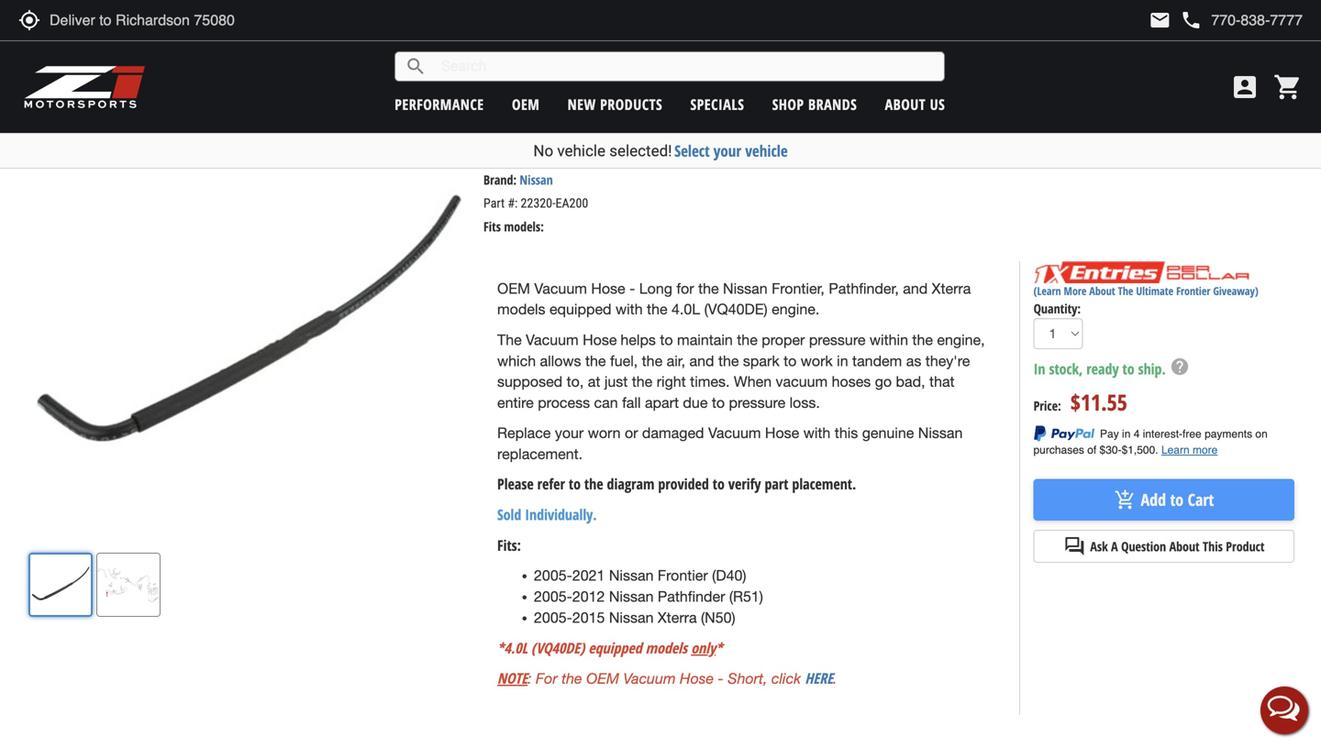 Task type: locate. For each thing, give the bounding box(es) containing it.
only
[[691, 638, 716, 658]]

times.
[[690, 374, 730, 391]]

here link
[[805, 669, 833, 689]]

brands
[[808, 95, 857, 114]]

giveaway)
[[1213, 284, 1259, 299]]

nissan down that
[[918, 425, 963, 442]]

work
[[801, 353, 833, 370]]

*
[[716, 638, 723, 658]]

to
[[660, 332, 673, 349], [784, 353, 797, 370], [1123, 359, 1135, 379], [712, 395, 725, 412], [569, 475, 581, 494], [713, 475, 725, 494], [1170, 489, 1184, 511]]

1 vertical spatial your
[[555, 425, 584, 442]]

and right pathfinder,
[[903, 280, 928, 297]]

your
[[714, 140, 742, 161], [555, 425, 584, 442]]

oem
[[512, 95, 540, 114], [484, 134, 527, 166], [497, 280, 530, 297], [586, 670, 619, 688]]

to down proper
[[784, 353, 797, 370]]

models up 'note : for the oem vacuum hose - short, click here .'
[[646, 638, 687, 658]]

note
[[497, 669, 528, 689]]

2 vertical spatial xterra
[[658, 610, 697, 627]]

vacuum up the vacuum hose
[[534, 280, 587, 297]]

fits
[[484, 218, 501, 236]]

pressure up in
[[809, 332, 866, 349]]

account_box link
[[1226, 72, 1264, 102]]

bad,
[[896, 374, 925, 391]]

1 horizontal spatial (vq40de)
[[704, 301, 768, 318]]

question_answer ask a question about this product
[[1064, 536, 1265, 558]]

new products
[[568, 95, 663, 114]]

specials link
[[690, 95, 744, 114]]

pressure down when
[[729, 395, 786, 412]]

2 vertical spatial frontier
[[658, 568, 708, 585]]

2 horizontal spatial -
[[1010, 134, 1018, 166]]

- inside oem vacuum hose - long for the nissan frontier, pathfinder, and xterra models equipped with the 4.0l (vq40de) engine.
[[630, 280, 635, 297]]

2005- up 2012
[[534, 568, 572, 585]]

maintain
[[677, 332, 733, 349]]

0 vertical spatial pathfinder
[[696, 134, 794, 166]]

oem for oem nissan frontier / pathfinder / xterra vacuum hose - long brand: nissan part #: 22320-ea200 fits models:
[[484, 134, 527, 166]]

fits:
[[497, 536, 521, 555]]

to down times.
[[712, 395, 725, 412]]

engine.
[[772, 301, 820, 318]]

or
[[625, 425, 638, 442]]

0 vertical spatial 2005-
[[534, 568, 572, 585]]

0 vertical spatial equipped
[[550, 301, 612, 318]]

models up the vacuum hose
[[497, 301, 545, 318]]

mail link
[[1149, 9, 1171, 31]]

ultimate
[[1136, 284, 1174, 299]]

to right add
[[1170, 489, 1184, 511]]

vacuum down the *4.0l (vq40de) equipped models only * at bottom
[[623, 670, 676, 688]]

with up helps
[[616, 301, 643, 318]]

your down process
[[555, 425, 584, 442]]

vehicle
[[745, 140, 788, 161], [557, 142, 606, 160]]

the
[[1118, 284, 1134, 299], [497, 332, 522, 349]]

1 vertical spatial -
[[630, 280, 635, 297]]

nissan inside oem vacuum hose - long for the nissan frontier, pathfinder, and xterra models equipped with the 4.0l (vq40de) engine.
[[723, 280, 768, 297]]

0 vertical spatial with
[[616, 301, 643, 318]]

oem down models:
[[497, 280, 530, 297]]

(learn more about the ultimate frontier giveaway)
[[1034, 284, 1259, 299]]

1 vertical spatial xterra
[[932, 280, 971, 297]]

0 horizontal spatial -
[[630, 280, 635, 297]]

1 vertical spatial (vq40de)
[[531, 638, 585, 658]]

this
[[835, 425, 858, 442]]

help
[[1170, 357, 1190, 377]]

frontier left (d40)
[[658, 568, 708, 585]]

xterra
[[816, 134, 873, 166], [932, 280, 971, 297], [658, 610, 697, 627]]

nissan up the *4.0l (vq40de) equipped models only * at bottom
[[609, 610, 654, 627]]

1 horizontal spatial and
[[903, 280, 928, 297]]

the up fall
[[632, 374, 653, 391]]

0 horizontal spatial long
[[639, 280, 673, 297]]

xterra inside oem nissan frontier / pathfinder / xterra vacuum hose - long brand: nissan part #: 22320-ea200 fits models:
[[816, 134, 873, 166]]

1 vertical spatial pressure
[[729, 395, 786, 412]]

1 horizontal spatial the
[[1118, 284, 1134, 299]]

0 vertical spatial and
[[903, 280, 928, 297]]

1 vertical spatial 2005-
[[534, 589, 572, 606]]

0 vertical spatial (vq40de)
[[704, 301, 768, 318]]

1 vertical spatial pathfinder
[[658, 589, 725, 606]]

0 horizontal spatial /
[[680, 134, 690, 166]]

about left us
[[885, 95, 926, 114]]

0 vertical spatial long
[[1023, 134, 1068, 166]]

equipped
[[550, 301, 612, 318], [588, 638, 642, 658]]

the up spark
[[737, 332, 758, 349]]

hoses
[[832, 374, 871, 391]]

shop brands
[[772, 95, 857, 114]]

0 horizontal spatial (vq40de)
[[531, 638, 585, 658]]

1 horizontal spatial your
[[714, 140, 742, 161]]

the right for
[[562, 670, 582, 688]]

(learn
[[1034, 284, 1061, 299]]

frontier down products
[[600, 134, 674, 166]]

entire
[[497, 395, 534, 412]]

and down the maintain
[[690, 353, 714, 370]]

frontier inside oem nissan frontier / pathfinder / xterra vacuum hose - long brand: nissan part #: 22320-ea200 fits models:
[[600, 134, 674, 166]]

1 horizontal spatial with
[[804, 425, 831, 442]]

*4.0l (vq40de) equipped models only *
[[497, 638, 723, 658]]

1 horizontal spatial xterra
[[816, 134, 873, 166]]

about us link
[[885, 95, 945, 114]]

0 horizontal spatial and
[[690, 353, 714, 370]]

2005- down 2012
[[534, 610, 572, 627]]

the left "diagram"
[[584, 475, 603, 494]]

1 vertical spatial the
[[497, 332, 522, 349]]

the left air,
[[642, 353, 663, 370]]

vacuum down about us link
[[879, 134, 953, 166]]

(vq40de) up for
[[531, 638, 585, 658]]

#:
[[508, 196, 518, 211]]

to left ship.
[[1123, 359, 1135, 379]]

.
[[833, 670, 837, 688]]

2 horizontal spatial xterra
[[932, 280, 971, 297]]

pathfinder
[[696, 134, 794, 166], [658, 589, 725, 606]]

question_answer
[[1064, 536, 1086, 558]]

models
[[497, 301, 545, 318], [646, 638, 687, 658]]

with inside replace your worn or damaged vacuum hose with this genuine nissan replacement.
[[804, 425, 831, 442]]

the right for on the right of page
[[698, 280, 719, 297]]

they're
[[926, 353, 970, 370]]

short,
[[728, 670, 768, 688]]

to,
[[567, 374, 584, 391]]

a
[[1111, 538, 1118, 556]]

pathfinder down specials link
[[696, 134, 794, 166]]

1 horizontal spatial -
[[718, 670, 724, 688]]

nissan right 2012
[[609, 589, 654, 606]]

/
[[680, 134, 690, 166], [800, 134, 810, 166]]

xterra up only
[[658, 610, 697, 627]]

22320-
[[521, 196, 556, 211]]

oem down the *4.0l (vq40de) equipped models only * at bottom
[[586, 670, 619, 688]]

pressure
[[809, 332, 866, 349], [729, 395, 786, 412]]

xterra down brands
[[816, 134, 873, 166]]

1 horizontal spatial long
[[1023, 134, 1068, 166]]

quantity:
[[1034, 300, 1081, 317]]

2005- down 2021
[[534, 589, 572, 606]]

oem for oem
[[512, 95, 540, 114]]

0 horizontal spatial with
[[616, 301, 643, 318]]

xterra inside the 2005-2021 nissan frontier (d40) 2005-2012 nissan pathfinder (r51) 2005-2015 nissan xterra (n50)
[[658, 610, 697, 627]]

and inside helps to maintain the proper pressure within the engine, which allows the fuel, the air, and the spark to work in tandem as they're supposed to, at just the right times. when vacuum hoses go bad, that entire process can fall apart due to pressure loss.
[[690, 353, 714, 370]]

2 vertical spatial -
[[718, 670, 724, 688]]

for
[[677, 280, 694, 297]]

the up as
[[912, 332, 933, 349]]

ea200
[[556, 196, 588, 211]]

0 horizontal spatial vehicle
[[557, 142, 606, 160]]

shop
[[772, 95, 804, 114]]

with left "this" on the right bottom of page
[[804, 425, 831, 442]]

the inside 'note : for the oem vacuum hose - short, click here .'
[[562, 670, 582, 688]]

2 vertical spatial 2005-
[[534, 610, 572, 627]]

with
[[616, 301, 643, 318], [804, 425, 831, 442]]

2012
[[572, 589, 605, 606]]

0 horizontal spatial xterra
[[658, 610, 697, 627]]

hose inside replace your worn or damaged vacuum hose with this genuine nissan replacement.
[[765, 425, 799, 442]]

0 vertical spatial models
[[497, 301, 545, 318]]

vacuum inside oem vacuum hose - long for the nissan frontier, pathfinder, and xterra models equipped with the 4.0l (vq40de) engine.
[[534, 280, 587, 297]]

new
[[568, 95, 596, 114]]

frontier right ultimate
[[1176, 284, 1211, 299]]

0 vertical spatial about
[[885, 95, 926, 114]]

z1 motorsports logo image
[[23, 64, 146, 110]]

pathfinder inside the 2005-2021 nissan frontier (d40) 2005-2012 nissan pathfinder (r51) 2005-2015 nissan xterra (n50)
[[658, 589, 725, 606]]

add
[[1141, 489, 1166, 511]]

select your vehicle link
[[674, 140, 788, 161]]

4.0l
[[672, 301, 700, 318]]

helps
[[621, 332, 656, 349]]

the left ultimate
[[1118, 284, 1134, 299]]

xterra inside oem vacuum hose - long for the nissan frontier, pathfinder, and xterra models equipped with the 4.0l (vq40de) engine.
[[932, 280, 971, 297]]

1 vertical spatial with
[[804, 425, 831, 442]]

oem up 'brand:'
[[484, 134, 527, 166]]

/ down shop brands link
[[800, 134, 810, 166]]

0 horizontal spatial models
[[497, 301, 545, 318]]

oem inside oem vacuum hose - long for the nissan frontier, pathfinder, and xterra models equipped with the 4.0l (vq40de) engine.
[[497, 280, 530, 297]]

2 horizontal spatial about
[[1170, 538, 1200, 556]]

vehicle right no on the top left of page
[[557, 142, 606, 160]]

1 horizontal spatial vehicle
[[745, 140, 788, 161]]

equipped up the vacuum hose
[[550, 301, 612, 318]]

us
[[930, 95, 945, 114]]

1 horizontal spatial about
[[1090, 284, 1115, 299]]

1 horizontal spatial /
[[800, 134, 810, 166]]

with inside oem vacuum hose - long for the nissan frontier, pathfinder, and xterra models equipped with the 4.0l (vq40de) engine.
[[616, 301, 643, 318]]

and
[[903, 280, 928, 297], [690, 353, 714, 370]]

nissan left frontier,
[[723, 280, 768, 297]]

equipped down 2015
[[588, 638, 642, 658]]

0 horizontal spatial about
[[885, 95, 926, 114]]

*4.0l
[[497, 638, 528, 658]]

1 vertical spatial long
[[639, 280, 673, 297]]

pathfinder,
[[829, 280, 899, 297]]

vehicle down shop
[[745, 140, 788, 161]]

vacuum up verify
[[708, 425, 761, 442]]

hose inside oem vacuum hose - long for the nissan frontier, pathfinder, and xterra models equipped with the 4.0l (vq40de) engine.
[[591, 280, 625, 297]]

pathfinder inside oem nissan frontier / pathfinder / xterra vacuum hose - long brand: nissan part #: 22320-ea200 fits models:
[[696, 134, 794, 166]]

more
[[1064, 284, 1087, 299]]

1 vertical spatial models
[[646, 638, 687, 658]]

/ right "selected!"
[[680, 134, 690, 166]]

(vq40de) up the maintain
[[704, 301, 768, 318]]

0 vertical spatial xterra
[[816, 134, 873, 166]]

hose inside oem nissan frontier / pathfinder / xterra vacuum hose - long brand: nissan part #: 22320-ea200 fits models:
[[959, 134, 1004, 166]]

within
[[870, 332, 908, 349]]

in
[[837, 353, 848, 370]]

replace
[[497, 425, 551, 442]]

the up times.
[[718, 353, 739, 370]]

the up which
[[497, 332, 522, 349]]

hose
[[959, 134, 1004, 166], [591, 280, 625, 297], [583, 332, 617, 349], [765, 425, 799, 442], [680, 670, 714, 688]]

about left this on the bottom right
[[1170, 538, 1200, 556]]

frontier inside the 2005-2021 nissan frontier (d40) 2005-2012 nissan pathfinder (r51) 2005-2015 nissan xterra (n50)
[[658, 568, 708, 585]]

0 vertical spatial -
[[1010, 134, 1018, 166]]

2 vertical spatial about
[[1170, 538, 1200, 556]]

placement.
[[792, 475, 856, 494]]

0 vertical spatial frontier
[[600, 134, 674, 166]]

damaged
[[642, 425, 704, 442]]

oem inside 'note : for the oem vacuum hose - short, click here .'
[[586, 670, 619, 688]]

sold
[[497, 505, 521, 525]]

new products link
[[568, 95, 663, 114]]

pathfinder up (n50)
[[658, 589, 725, 606]]

xterra up engine,
[[932, 280, 971, 297]]

as
[[906, 353, 922, 370]]

oem inside oem nissan frontier / pathfinder / xterra vacuum hose - long brand: nissan part #: 22320-ea200 fits models:
[[484, 134, 527, 166]]

0 vertical spatial pressure
[[809, 332, 866, 349]]

0 horizontal spatial your
[[555, 425, 584, 442]]

your right select
[[714, 140, 742, 161]]

1 vertical spatial and
[[690, 353, 714, 370]]

oem up no on the top left of page
[[512, 95, 540, 114]]

about right more
[[1090, 284, 1115, 299]]

(d40)
[[712, 568, 746, 585]]



Task type: vqa. For each thing, say whether or not it's contained in the screenshot.
fenders on the bottom right
no



Task type: describe. For each thing, give the bounding box(es) containing it.
add_shopping_cart
[[1114, 489, 1136, 511]]

ship.
[[1138, 359, 1166, 379]]

supposed
[[497, 374, 563, 391]]

this
[[1203, 538, 1223, 556]]

when
[[734, 374, 772, 391]]

(learn more about the ultimate frontier giveaway) link
[[1034, 284, 1259, 299]]

to up air,
[[660, 332, 673, 349]]

individually.
[[525, 505, 597, 525]]

here
[[805, 669, 833, 689]]

performance link
[[395, 95, 484, 114]]

nissan up nissan link
[[533, 134, 594, 166]]

please refer to the diagram provided to verify part placement.
[[497, 475, 856, 494]]

models inside oem vacuum hose - long for the nissan frontier, pathfinder, and xterra models equipped with the 4.0l (vq40de) engine.
[[497, 301, 545, 318]]

provided
[[658, 475, 709, 494]]

$11.55
[[1071, 388, 1128, 417]]

no vehicle selected! select your vehicle
[[533, 140, 788, 161]]

fall
[[622, 395, 641, 412]]

cart
[[1188, 489, 1214, 511]]

1 / from the left
[[680, 134, 690, 166]]

vacuum up allows
[[526, 332, 579, 349]]

add_shopping_cart add to cart
[[1114, 489, 1214, 511]]

about us
[[885, 95, 945, 114]]

brand:
[[484, 171, 517, 189]]

product
[[1226, 538, 1265, 556]]

please
[[497, 475, 534, 494]]

spark
[[743, 353, 780, 370]]

tandem
[[852, 353, 902, 370]]

part
[[484, 196, 505, 211]]

to right the refer
[[569, 475, 581, 494]]

just
[[604, 374, 628, 391]]

2015
[[572, 610, 605, 627]]

my_location
[[18, 9, 40, 31]]

no
[[533, 142, 553, 160]]

selected!
[[609, 142, 672, 160]]

replace your worn or damaged vacuum hose with this genuine nissan replacement.
[[497, 425, 963, 463]]

phone link
[[1180, 9, 1303, 31]]

nissan link
[[520, 171, 553, 189]]

mail
[[1149, 9, 1171, 31]]

loss.
[[790, 395, 820, 412]]

that
[[930, 374, 955, 391]]

and inside oem vacuum hose - long for the nissan frontier, pathfinder, and xterra models equipped with the 4.0l (vq40de) engine.
[[903, 280, 928, 297]]

sold individually.
[[497, 505, 601, 525]]

2021
[[572, 568, 605, 585]]

can
[[594, 395, 618, 412]]

the up at
[[585, 353, 606, 370]]

nissan up the 22320-
[[520, 171, 553, 189]]

- inside 'note : for the oem vacuum hose - short, click here .'
[[718, 670, 724, 688]]

ready
[[1087, 359, 1119, 379]]

1 vertical spatial frontier
[[1176, 284, 1211, 299]]

1 vertical spatial about
[[1090, 284, 1115, 299]]

specials
[[690, 95, 744, 114]]

(vq40de) inside oem vacuum hose - long for the nissan frontier, pathfinder, and xterra models equipped with the 4.0l (vq40de) engine.
[[704, 301, 768, 318]]

vacuum inside oem nissan frontier / pathfinder / xterra vacuum hose - long brand: nissan part #: 22320-ea200 fits models:
[[879, 134, 953, 166]]

select
[[674, 140, 710, 161]]

1 vertical spatial equipped
[[588, 638, 642, 658]]

1 horizontal spatial pressure
[[809, 332, 866, 349]]

your inside replace your worn or damaged vacuum hose with this genuine nissan replacement.
[[555, 425, 584, 442]]

fuel,
[[610, 353, 638, 370]]

verify
[[728, 475, 761, 494]]

vacuum inside replace your worn or damaged vacuum hose with this genuine nissan replacement.
[[708, 425, 761, 442]]

about inside question_answer ask a question about this product
[[1170, 538, 1200, 556]]

the vacuum hose
[[497, 332, 617, 349]]

to inside in stock, ready to ship. help
[[1123, 359, 1135, 379]]

vehicle inside no vehicle selected! select your vehicle
[[557, 142, 606, 160]]

(n50)
[[701, 610, 736, 627]]

replacement.
[[497, 446, 583, 463]]

shopping_cart link
[[1269, 72, 1303, 102]]

3 2005- from the top
[[534, 610, 572, 627]]

long inside oem nissan frontier / pathfinder / xterra vacuum hose - long brand: nissan part #: 22320-ea200 fits models:
[[1023, 134, 1068, 166]]

air,
[[667, 353, 685, 370]]

2 / from the left
[[800, 134, 810, 166]]

worn
[[588, 425, 621, 442]]

hose inside 'note : for the oem vacuum hose - short, click here .'
[[680, 670, 714, 688]]

helps to maintain the proper pressure within the engine, which allows the fuel, the air, and the spark to work in tandem as they're supposed to, at just the right times. when vacuum hoses go bad, that entire process can fall apart due to pressure loss.
[[497, 332, 985, 412]]

0 horizontal spatial the
[[497, 332, 522, 349]]

the left 4.0l
[[647, 301, 668, 318]]

equipped inside oem vacuum hose - long for the nissan frontier, pathfinder, and xterra models equipped with the 4.0l (vq40de) engine.
[[550, 301, 612, 318]]

click
[[772, 670, 801, 688]]

oem for oem vacuum hose - long for the nissan frontier, pathfinder, and xterra models equipped with the 4.0l (vq40de) engine.
[[497, 280, 530, 297]]

refer
[[537, 475, 565, 494]]

price:
[[1034, 397, 1061, 415]]

process
[[538, 395, 590, 412]]

in
[[1034, 359, 1046, 379]]

nissan right 2021
[[609, 568, 654, 585]]

right
[[657, 374, 686, 391]]

ask
[[1090, 538, 1108, 556]]

go
[[875, 374, 892, 391]]

2 2005- from the top
[[534, 589, 572, 606]]

- inside oem nissan frontier / pathfinder / xterra vacuum hose - long brand: nissan part #: 22320-ea200 fits models:
[[1010, 134, 1018, 166]]

Search search field
[[427, 52, 944, 81]]

at
[[588, 374, 600, 391]]

performance
[[395, 95, 484, 114]]

long inside oem vacuum hose - long for the nissan frontier, pathfinder, and xterra models equipped with the 4.0l (vq40de) engine.
[[639, 280, 673, 297]]

0 vertical spatial the
[[1118, 284, 1134, 299]]

stock,
[[1049, 359, 1083, 379]]

which
[[497, 353, 536, 370]]

0 vertical spatial your
[[714, 140, 742, 161]]

nissan inside replace your worn or damaged vacuum hose with this genuine nissan replacement.
[[918, 425, 963, 442]]

in stock, ready to ship. help
[[1034, 357, 1190, 379]]

price: $11.55
[[1034, 388, 1128, 417]]

vacuum inside 'note : for the oem vacuum hose - short, click here .'
[[623, 670, 676, 688]]

products
[[600, 95, 663, 114]]

0 horizontal spatial pressure
[[729, 395, 786, 412]]

1 2005- from the top
[[534, 568, 572, 585]]

to left verify
[[713, 475, 725, 494]]

(r51)
[[729, 589, 763, 606]]

genuine
[[862, 425, 914, 442]]

mail phone
[[1149, 9, 1202, 31]]

1 horizontal spatial models
[[646, 638, 687, 658]]



